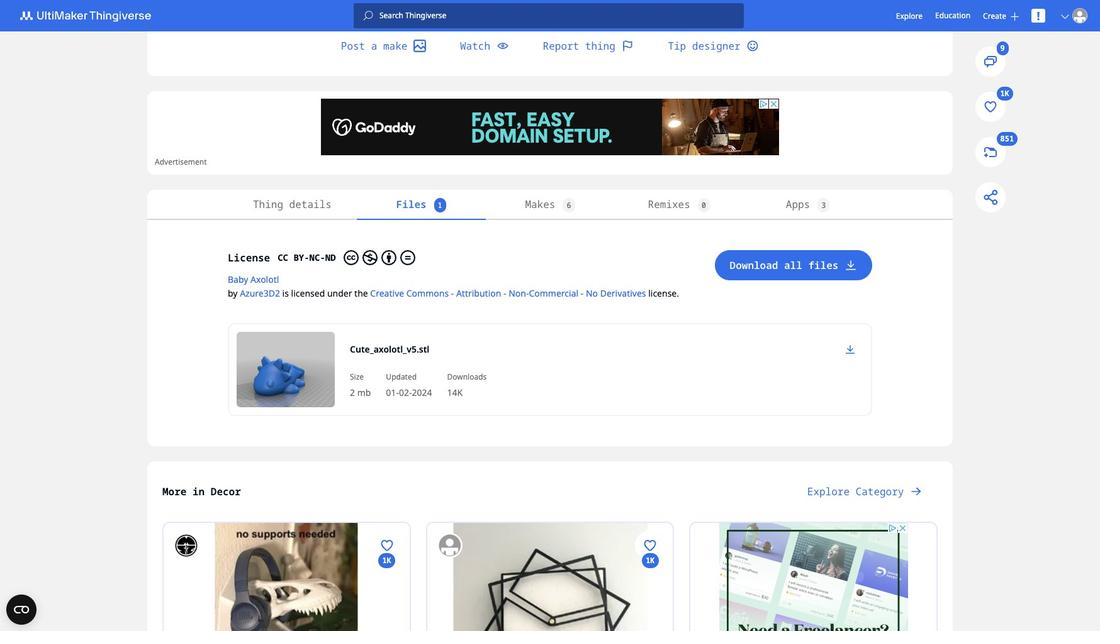 Task type: describe. For each thing, give the bounding box(es) containing it.
2 horizontal spatial 1k
[[1000, 88, 1010, 99]]

updated 01-02-2024
[[386, 372, 432, 399]]

baby
[[228, 274, 248, 286]]

! link
[[1032, 8, 1045, 23]]

size 2 mb
[[350, 372, 371, 399]]

open widget image
[[6, 595, 37, 626]]

01-
[[386, 387, 399, 399]]

1
[[438, 200, 442, 211]]

baby axolotl link
[[228, 274, 279, 286]]

3
[[821, 200, 826, 211]]

explore button
[[896, 10, 923, 21]]

is
[[282, 288, 289, 300]]

0
[[702, 200, 706, 211]]

search control image
[[363, 11, 373, 21]]

02-
[[399, 387, 412, 399]]

cute_axolotl_v5.stl
[[350, 344, 429, 356]]

commercial
[[529, 288, 578, 300]]

decor
[[211, 485, 241, 499]]

nc-
[[309, 252, 325, 264]]

thing
[[585, 39, 615, 53]]

create
[[983, 10, 1006, 21]]

category
[[856, 485, 904, 499]]

explore for explore button
[[896, 10, 923, 21]]

more
[[162, 485, 187, 499]]

cc by-nc-nd
[[278, 252, 336, 264]]

avatar image for thumbnail representing  square rotating wall clock
[[437, 534, 462, 559]]

thing details
[[253, 198, 332, 211]]

Search Thingiverse text field
[[373, 11, 744, 21]]

license.
[[648, 288, 679, 300]]

download all files button
[[715, 250, 872, 281]]

explore for explore category
[[807, 485, 850, 499]]

1 - from the left
[[451, 288, 454, 300]]

thumbnail representing  square rotating wall clock image
[[427, 524, 673, 632]]

preview of a 3d printable part image
[[237, 332, 335, 408]]

makes
[[525, 198, 555, 211]]

6
[[567, 200, 571, 211]]

non-
[[509, 288, 529, 300]]

download all files
[[730, 259, 839, 273]]

3 - from the left
[[581, 288, 584, 300]]

downloads 14k
[[447, 372, 487, 399]]

download
[[730, 259, 778, 273]]

thumbnail representing t-rex headphone wallmount image
[[164, 524, 410, 632]]

tip designer
[[668, 39, 741, 53]]

under
[[327, 288, 352, 300]]

no
[[586, 288, 598, 300]]

851
[[1000, 134, 1014, 144]]

!
[[1037, 8, 1040, 23]]

remixes
[[648, 198, 690, 211]]

0 vertical spatial advertisement element
[[321, 99, 779, 155]]

2
[[350, 387, 355, 399]]

a
[[371, 39, 377, 53]]

explore category
[[807, 485, 904, 499]]

0 horizontal spatial 1k
[[382, 556, 391, 566]]

watch button
[[445, 31, 524, 61]]



Task type: vqa. For each thing, say whether or not it's contained in the screenshot.
Thingiverse Settings
no



Task type: locate. For each thing, give the bounding box(es) containing it.
files
[[396, 198, 426, 211]]

2 horizontal spatial -
[[581, 288, 584, 300]]

thing details button
[[228, 190, 357, 220]]

14k
[[447, 387, 463, 399]]

by-
[[294, 252, 309, 264]]

tip
[[668, 39, 686, 53]]

details
[[289, 198, 332, 211]]

apps
[[786, 198, 810, 211]]

avatar image
[[1072, 8, 1088, 23], [174, 534, 199, 559], [437, 534, 462, 559]]

downloads
[[447, 372, 487, 383]]

axolotl
[[251, 274, 279, 286]]

licensed
[[291, 288, 325, 300]]

mb
[[357, 387, 371, 399]]

- right commons on the top
[[451, 288, 454, 300]]

updated
[[386, 372, 417, 383]]

files
[[808, 259, 839, 273]]

size
[[350, 372, 364, 383]]

1 horizontal spatial explore
[[896, 10, 923, 21]]

make
[[383, 39, 407, 53]]

tip designer button
[[653, 31, 774, 61]]

attribution
[[456, 288, 501, 300]]

thumbnail representing an image or video in the carousel image
[[836, 0, 935, 14]]

1 horizontal spatial 1k
[[646, 556, 655, 566]]

all
[[784, 259, 802, 273]]

by
[[228, 288, 238, 300]]

thing
[[253, 198, 283, 211]]

- left non-
[[504, 288, 506, 300]]

avatar image for thumbnail representing t-rex headphone wallmount
[[174, 534, 199, 559]]

explore left education link on the right top of page
[[896, 10, 923, 21]]

9
[[1000, 43, 1005, 54]]

watch
[[460, 39, 490, 53]]

education
[[935, 10, 971, 21]]

the
[[354, 288, 368, 300]]

create button
[[983, 10, 1019, 21]]

1 vertical spatial explore
[[807, 485, 850, 499]]

derivatives
[[600, 288, 646, 300]]

plusicon image
[[1011, 12, 1019, 20]]

- left no
[[581, 288, 584, 300]]

commons
[[406, 288, 449, 300]]

license
[[228, 251, 270, 265]]

azure3d2 link
[[240, 288, 280, 300]]

baby axolotl by azure3d2 is licensed under the creative commons - attribution - non-commercial - no derivatives license.
[[228, 274, 679, 300]]

post
[[341, 39, 365, 53]]

1 horizontal spatial -
[[504, 288, 506, 300]]

post a make link
[[326, 31, 441, 61]]

0 horizontal spatial avatar image
[[174, 534, 199, 559]]

2 horizontal spatial avatar image
[[1072, 8, 1088, 23]]

advertisement element
[[321, 99, 779, 155], [719, 524, 908, 632]]

education link
[[935, 9, 971, 23]]

cc
[[278, 252, 288, 264]]

azure3d2
[[240, 288, 280, 300]]

explore left category
[[807, 485, 850, 499]]

1 horizontal spatial avatar image
[[437, 534, 462, 559]]

0 horizontal spatial -
[[451, 288, 454, 300]]

nd
[[325, 252, 336, 264]]

0 vertical spatial explore
[[896, 10, 923, 21]]

advertisement
[[155, 157, 207, 167]]

-
[[451, 288, 454, 300], [504, 288, 506, 300], [581, 288, 584, 300]]

explore category link
[[792, 477, 938, 507]]

2 - from the left
[[504, 288, 506, 300]]

0 horizontal spatial explore
[[807, 485, 850, 499]]

explore
[[896, 10, 923, 21], [807, 485, 850, 499]]

report
[[543, 39, 579, 53]]

creative commons - attribution - non-commercial - no derivatives link
[[370, 288, 646, 300]]

designer
[[692, 39, 741, 53]]

report thing link
[[528, 31, 649, 61]]

in
[[193, 485, 205, 499]]

1k
[[1000, 88, 1010, 99], [382, 556, 391, 566], [646, 556, 655, 566]]

1 vertical spatial advertisement element
[[719, 524, 908, 632]]

explore inside explore category link
[[807, 485, 850, 499]]

makerbot logo image
[[13, 8, 166, 23]]

creative
[[370, 288, 404, 300]]

post a make
[[341, 39, 407, 53]]

report thing
[[543, 39, 615, 53]]

2024
[[412, 387, 432, 399]]

more in decor
[[162, 485, 241, 499]]



